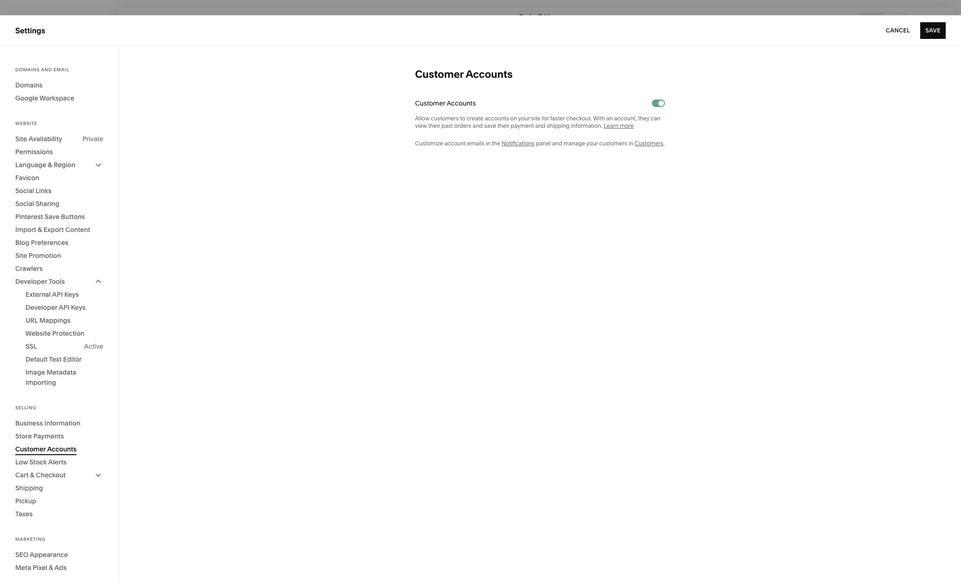 Task type: locate. For each thing, give the bounding box(es) containing it.
& inside dropdown button
[[30, 472, 34, 480]]

1 horizontal spatial your
[[587, 140, 598, 147]]

cart & checkout button
[[15, 469, 103, 482]]

settings
[[15, 26, 45, 35], [15, 479, 44, 488]]

0 vertical spatial selling
[[15, 74, 39, 83]]

your right manage at right
[[587, 140, 598, 147]]

save up export
[[45, 213, 59, 221]]

1 vertical spatial website
[[15, 121, 37, 126]]

save
[[484, 122, 497, 129]]

social down the favicon
[[15, 187, 34, 195]]

1 horizontal spatial save
[[926, 27, 941, 34]]

2 their from the left
[[498, 122, 510, 129]]

0 vertical spatial accounts
[[466, 68, 513, 81]]

developer down crawlers
[[15, 278, 47, 286]]

learn more
[[604, 122, 634, 129]]

business information store payments
[[15, 420, 80, 441]]

1 vertical spatial api
[[59, 304, 70, 312]]

cancel button
[[887, 22, 911, 39]]

site
[[15, 135, 27, 143], [15, 252, 27, 260]]

pinterest save buttons link
[[15, 211, 103, 224]]

0 vertical spatial developer
[[15, 278, 47, 286]]

domains for and
[[15, 67, 40, 72]]

customer
[[415, 68, 464, 81], [415, 99, 446, 108], [15, 446, 46, 454]]

& inside dropdown button
[[48, 161, 52, 169]]

seo
[[15, 551, 28, 560]]

website link
[[15, 57, 103, 68]]

0 horizontal spatial customers
[[431, 115, 459, 122]]

edit button
[[123, 12, 148, 29]]

& right cart on the left bottom
[[30, 472, 34, 480]]

information.
[[571, 122, 603, 129]]

selling link
[[15, 74, 103, 85]]

0 vertical spatial site
[[15, 135, 27, 143]]

editor
[[63, 356, 82, 364]]

payments
[[33, 433, 64, 441]]

0 horizontal spatial in
[[486, 140, 491, 147]]

asset library link
[[15, 462, 103, 473]]

image metadata importing link
[[26, 366, 103, 390]]

export
[[44, 226, 64, 234]]

seo appearance meta pixel & ads
[[15, 551, 68, 573]]

1 vertical spatial customers
[[600, 140, 628, 147]]

1 horizontal spatial in
[[629, 140, 634, 147]]

in left the
[[486, 140, 491, 147]]

customer accounts up to
[[415, 68, 513, 81]]

site down blog
[[15, 252, 27, 260]]

0 vertical spatial domains
[[15, 67, 40, 72]]

settings up "domains and email"
[[15, 26, 45, 35]]

2 site from the top
[[15, 252, 27, 260]]

their left past
[[429, 122, 440, 129]]

help link
[[15, 495, 32, 505]]

1 vertical spatial domains
[[15, 81, 43, 89]]

blog preferences link
[[15, 236, 103, 249]]

& left ads
[[49, 564, 53, 573]]

customers
[[431, 115, 459, 122], [600, 140, 628, 147]]

their down accounts
[[498, 122, 510, 129]]

accounts up accounts
[[466, 68, 513, 81]]

0 vertical spatial customers
[[431, 115, 459, 122]]

2 social from the top
[[15, 200, 34, 208]]

1 domains from the top
[[15, 67, 40, 72]]

1 vertical spatial developer
[[26, 304, 57, 312]]

orders
[[455, 122, 472, 129]]

panel
[[536, 140, 551, 147]]

0 vertical spatial api
[[52, 291, 63, 299]]

1 vertical spatial selling
[[15, 406, 37, 411]]

2 vertical spatial website
[[26, 330, 51, 338]]

0 horizontal spatial their
[[429, 122, 440, 129]]

customers down learn
[[600, 140, 628, 147]]

api down tools
[[52, 291, 63, 299]]

social up pinterest on the top left
[[15, 200, 34, 208]]

developer tools link
[[15, 275, 103, 288]]

keys up developer api keys link
[[64, 291, 79, 299]]

save inside favicon social links social sharing pinterest save buttons import & export content blog preferences site promotion crawlers
[[45, 213, 59, 221]]

links
[[36, 187, 52, 195]]

pinterest
[[15, 213, 43, 221]]

0 vertical spatial save
[[926, 27, 941, 34]]

website down url
[[26, 330, 51, 338]]

tools
[[49, 278, 65, 286]]

acuity
[[15, 141, 38, 150]]

book
[[520, 13, 533, 20]]

api up url mappings link
[[59, 304, 70, 312]]

settings down asset
[[15, 479, 44, 488]]

0 vertical spatial marketing
[[15, 91, 51, 100]]

table
[[539, 13, 553, 20]]

pixel
[[33, 564, 47, 573]]

ads
[[54, 564, 67, 573]]

your
[[519, 115, 530, 122], [587, 140, 598, 147]]

website up site availability
[[15, 121, 37, 126]]

1 vertical spatial site
[[15, 252, 27, 260]]

0 vertical spatial settings
[[15, 26, 45, 35]]

selling
[[15, 74, 39, 83], [15, 406, 37, 411]]

default text editor link
[[26, 353, 103, 366]]

selling up the business
[[15, 406, 37, 411]]

& left region
[[48, 161, 52, 169]]

domains google workspace
[[15, 81, 74, 102]]

sharing
[[36, 200, 59, 208]]

account
[[445, 140, 466, 147]]

1 vertical spatial social
[[15, 200, 34, 208]]

& left export
[[38, 226, 42, 234]]

0 vertical spatial your
[[519, 115, 530, 122]]

1 their from the left
[[429, 122, 440, 129]]

domains up google
[[15, 81, 43, 89]]

customer accounts down the payments
[[15, 446, 77, 454]]

external api keys developer api keys url mappings website protection
[[26, 291, 86, 338]]

shipping link
[[15, 482, 103, 495]]

default text editor image metadata importing
[[26, 356, 82, 387]]

notifications link
[[502, 140, 535, 147]]

accounts
[[466, 68, 513, 81], [447, 99, 476, 108], [47, 446, 77, 454]]

accounts up 'low stock alerts' link
[[47, 446, 77, 454]]

0 vertical spatial website
[[15, 58, 44, 67]]

customers up past
[[431, 115, 459, 122]]

2 vertical spatial accounts
[[47, 446, 77, 454]]

Customer Accounts checkbox
[[659, 100, 665, 106]]

importing
[[26, 379, 56, 387]]

google
[[15, 94, 38, 102]]

website up "domains and email"
[[15, 58, 44, 67]]

checkout.
[[567, 115, 592, 122]]

keys up url mappings link
[[71, 304, 86, 312]]

1 social from the top
[[15, 187, 34, 195]]

in down more
[[629, 140, 634, 147]]

social
[[15, 187, 34, 195], [15, 200, 34, 208]]

developer
[[15, 278, 47, 286], [26, 304, 57, 312]]

& inside favicon social links social sharing pinterest save buttons import & export content blog preferences site promotion crawlers
[[38, 226, 42, 234]]

1 vertical spatial settings
[[15, 479, 44, 488]]

1 vertical spatial marketing
[[15, 537, 46, 543]]

2 domains from the top
[[15, 81, 43, 89]]

developer inside external api keys developer api keys url mappings website protection
[[26, 304, 57, 312]]

developer tools button
[[15, 275, 103, 288]]

cancel
[[887, 27, 911, 34]]

preferences
[[31, 239, 68, 247]]

keys
[[64, 291, 79, 299], [71, 304, 86, 312]]

customer accounts link
[[15, 443, 103, 456]]

your up payment
[[519, 115, 530, 122]]

customize account emails in the notifications panel and manage your customers in customers .
[[415, 140, 665, 147]]

1 vertical spatial your
[[587, 140, 598, 147]]

domains up domains google workspace
[[15, 67, 40, 72]]

selling down "domains and email"
[[15, 74, 39, 83]]

1 marketing from the top
[[15, 91, 51, 100]]

low stock alerts
[[15, 459, 67, 467]]

1 horizontal spatial their
[[498, 122, 510, 129]]

save right cancel
[[926, 27, 941, 34]]

content
[[65, 226, 90, 234]]

availability
[[28, 135, 62, 143]]

0 horizontal spatial save
[[45, 213, 59, 221]]

customer accounts up past
[[415, 99, 476, 108]]

url mappings link
[[26, 314, 103, 327]]

past
[[442, 122, 453, 129]]

store
[[15, 433, 32, 441]]

with
[[594, 115, 605, 122]]

1 vertical spatial customer accounts
[[415, 99, 476, 108]]

accounts up to
[[447, 99, 476, 108]]

domains inside domains google workspace
[[15, 81, 43, 89]]

developer down external
[[26, 304, 57, 312]]

library
[[37, 462, 62, 471]]

0 vertical spatial social
[[15, 187, 34, 195]]

an
[[607, 115, 613, 122]]

0 horizontal spatial your
[[519, 115, 530, 122]]

1 vertical spatial save
[[45, 213, 59, 221]]

metadata
[[47, 369, 76, 377]]

2 selling from the top
[[15, 406, 37, 411]]

site down analytics
[[15, 135, 27, 143]]

customer accounts
[[415, 68, 513, 81], [415, 99, 476, 108], [15, 446, 77, 454]]

developer inside developer tools dropdown button
[[15, 278, 47, 286]]

manage
[[564, 140, 586, 147]]

more
[[620, 122, 634, 129]]

language & region link
[[15, 159, 103, 172]]



Task type: describe. For each thing, give the bounding box(es) containing it.
help
[[15, 495, 32, 505]]

site inside favicon social links social sharing pinterest save buttons import & export content blog preferences site promotion crawlers
[[15, 252, 27, 260]]

buttons
[[61, 213, 85, 221]]

allow customers to create accounts on your site for faster checkout. with an account, they can view their past orders and save their payment and shipping information.
[[415, 115, 661, 129]]

external
[[26, 291, 51, 299]]

blog
[[15, 239, 29, 247]]

alerts
[[48, 459, 67, 467]]

1 vertical spatial accounts
[[447, 99, 476, 108]]

simonjacob477@gmail.com
[[37, 533, 108, 540]]

crawlers link
[[15, 262, 103, 275]]

store payments link
[[15, 430, 103, 443]]

they
[[639, 115, 650, 122]]

1 in from the left
[[486, 140, 491, 147]]

your inside allow customers to create accounts on your site for faster checkout. with an account, they can view their past orders and save their payment and shipping information.
[[519, 115, 530, 122]]

appearance
[[30, 551, 68, 560]]

favicon
[[15, 174, 39, 182]]

website protection link
[[26, 327, 103, 340]]

and left email
[[41, 67, 52, 72]]

1 vertical spatial keys
[[71, 304, 86, 312]]

& inside seo appearance meta pixel & ads
[[49, 564, 53, 573]]

1 site from the top
[[15, 135, 27, 143]]

cart
[[15, 472, 29, 480]]

save button
[[921, 22, 946, 39]]

and right panel
[[553, 140, 563, 147]]

asset
[[15, 462, 35, 471]]

stock
[[29, 459, 47, 467]]

2 settings from the top
[[15, 479, 44, 488]]

1 settings from the top
[[15, 26, 45, 35]]

developer api keys link
[[26, 301, 103, 314]]

the
[[492, 140, 501, 147]]

shipping
[[15, 485, 43, 493]]

external api keys link
[[26, 288, 103, 301]]

2 marketing from the top
[[15, 537, 46, 543]]

mappings
[[39, 317, 71, 325]]

notifications
[[502, 140, 535, 147]]

payment
[[511, 122, 534, 129]]

marketing link
[[15, 90, 103, 102]]

url
[[26, 317, 38, 325]]

meta
[[15, 564, 31, 573]]

website inside external api keys developer api keys url mappings website protection
[[26, 330, 51, 338]]

customize
[[415, 140, 443, 147]]

taxes
[[15, 511, 33, 519]]

to
[[460, 115, 466, 122]]

protection
[[52, 330, 85, 338]]

2 vertical spatial customer
[[15, 446, 46, 454]]

ssl
[[26, 343, 37, 351]]

0 vertical spatial keys
[[64, 291, 79, 299]]

2 in from the left
[[629, 140, 634, 147]]

analytics
[[15, 124, 48, 134]]

shipping pickup taxes
[[15, 485, 43, 519]]

favicon social links social sharing pinterest save buttons import & export content blog preferences site promotion crawlers
[[15, 174, 90, 273]]

cart & checkout link
[[15, 469, 103, 482]]

emails
[[467, 140, 485, 147]]

business information link
[[15, 417, 103, 430]]

customers link
[[635, 140, 664, 147]]

scheduling
[[39, 141, 79, 150]]

1 selling from the top
[[15, 74, 39, 83]]

can
[[651, 115, 661, 122]]

promotion
[[29, 252, 61, 260]]

customers inside allow customers to create accounts on your site for faster checkout. with an account, they can view their past orders and save their payment and shipping information.
[[431, 115, 459, 122]]

region
[[54, 161, 75, 169]]

import
[[15, 226, 36, 234]]

0 vertical spatial customer
[[415, 68, 464, 81]]

faster
[[551, 115, 565, 122]]

workspace
[[40, 94, 74, 102]]

customers
[[635, 140, 664, 147]]

language
[[15, 161, 46, 169]]

low stock alerts link
[[15, 456, 103, 469]]

2 vertical spatial customer accounts
[[15, 446, 77, 454]]

domains and email
[[15, 67, 69, 72]]

information
[[44, 420, 80, 428]]

domains for google
[[15, 81, 43, 89]]

cart & checkout
[[15, 472, 66, 480]]

language & region button
[[15, 159, 103, 172]]

analytics link
[[15, 124, 103, 135]]

accounts
[[485, 115, 509, 122]]

domains link
[[15, 79, 103, 92]]

1 vertical spatial customer
[[415, 99, 446, 108]]

save inside save button
[[926, 27, 941, 34]]

email
[[54, 67, 69, 72]]

social sharing link
[[15, 198, 103, 211]]

site
[[532, 115, 541, 122]]

1 horizontal spatial customers
[[600, 140, 628, 147]]

learn more link
[[604, 122, 634, 129]]

allow
[[415, 115, 430, 122]]

social links link
[[15, 185, 103, 198]]

and down site
[[536, 122, 546, 129]]

and down "create"
[[473, 122, 483, 129]]

google workspace link
[[15, 92, 103, 105]]

on
[[511, 115, 517, 122]]

developer tools
[[15, 278, 65, 286]]

image
[[26, 369, 45, 377]]

shipping
[[547, 122, 570, 129]]

acuity scheduling link
[[15, 141, 103, 152]]

permissions
[[15, 148, 53, 156]]

text
[[49, 356, 62, 364]]

0 vertical spatial customer accounts
[[415, 68, 513, 81]]

seo appearance link
[[15, 549, 103, 562]]



Task type: vqa. For each thing, say whether or not it's contained in the screenshot.
Traffic in button
no



